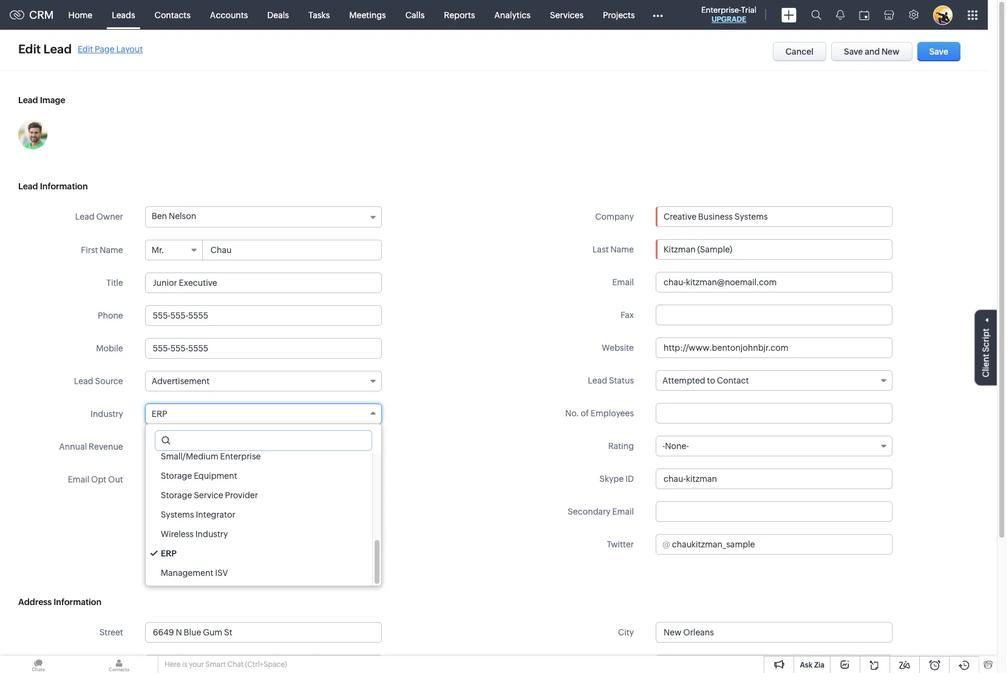 Task type: describe. For each thing, give the bounding box(es) containing it.
city
[[618, 628, 634, 638]]

save button
[[917, 42, 961, 61]]

email for email
[[612, 278, 634, 287]]

no.
[[565, 409, 579, 418]]

name for last name
[[611, 245, 634, 254]]

lead status
[[588, 376, 634, 386]]

Advertisement field
[[145, 371, 382, 392]]

storage equipment
[[161, 471, 237, 481]]

is
[[182, 661, 187, 669]]

employees
[[591, 409, 634, 418]]

analytics
[[494, 10, 531, 20]]

mr.
[[152, 245, 164, 255]]

smart
[[205, 661, 226, 669]]

advertisement
[[152, 376, 210, 386]]

erp inside option
[[161, 549, 177, 559]]

edit inside edit lead edit page layout
[[78, 44, 93, 54]]

-none-
[[662, 441, 689, 451]]

address information
[[18, 598, 101, 607]]

lead for lead owner
[[75, 212, 95, 222]]

wireless industry
[[161, 530, 228, 539]]

attempted
[[662, 376, 705, 386]]

ask
[[800, 661, 813, 670]]

management isv option
[[146, 564, 372, 583]]

search element
[[804, 0, 829, 30]]

management
[[161, 568, 213, 578]]

lead owner
[[75, 212, 123, 222]]

client
[[981, 354, 991, 377]]

meetings link
[[340, 0, 396, 29]]

address
[[18, 598, 52, 607]]

cancel button
[[773, 42, 826, 61]]

save for save
[[929, 47, 948, 56]]

layout
[[116, 44, 143, 54]]

crm
[[29, 9, 54, 21]]

0 horizontal spatial edit
[[18, 42, 41, 56]]

contacts image
[[81, 656, 157, 673]]

owner
[[96, 212, 123, 222]]

projects
[[603, 10, 635, 20]]

attempted to contact
[[662, 376, 749, 386]]

source
[[95, 376, 123, 386]]

enterprise-trial upgrade
[[701, 5, 757, 24]]

twitter
[[607, 540, 634, 550]]

save and new
[[844, 47, 900, 56]]

home link
[[59, 0, 102, 29]]

erp inside field
[[152, 409, 167, 419]]

accounts link
[[200, 0, 258, 29]]

here
[[165, 661, 181, 669]]

contact
[[717, 376, 749, 386]]

management isv
[[161, 568, 228, 578]]

equipment
[[194, 471, 237, 481]]

Mr. field
[[146, 240, 203, 260]]

id
[[626, 474, 634, 484]]

chats image
[[0, 656, 77, 673]]

crm link
[[10, 9, 54, 21]]

wireless industry option
[[146, 525, 372, 544]]

last
[[593, 245, 609, 254]]

none-
[[665, 441, 689, 451]]

profile image
[[933, 5, 953, 25]]

secondary
[[568, 507, 611, 517]]

first
[[81, 245, 98, 255]]

lead for lead information
[[18, 182, 38, 191]]

leads link
[[102, 0, 145, 29]]

ben
[[152, 211, 167, 221]]

phone
[[98, 311, 123, 321]]

signals image
[[836, 10, 845, 20]]

secondary email
[[568, 507, 634, 517]]

storage equipment option
[[146, 466, 372, 486]]

tasks link
[[299, 0, 340, 29]]

wireless
[[161, 530, 194, 539]]

systems integrator option
[[146, 505, 372, 525]]

deals link
[[258, 0, 299, 29]]

ben nelson
[[152, 211, 196, 221]]

opt
[[91, 475, 106, 485]]

image
[[40, 95, 65, 105]]

skype id
[[599, 474, 634, 484]]

service
[[194, 491, 223, 500]]

state
[[102, 661, 123, 670]]

list box containing small/medium enterprise
[[146, 447, 381, 586]]

2 vertical spatial email
[[612, 507, 634, 517]]

client script
[[981, 328, 991, 377]]

lead information
[[18, 182, 88, 191]]

email opt out
[[68, 475, 123, 485]]

home
[[68, 10, 92, 20]]

name for first name
[[100, 245, 123, 255]]

small/medium enterprise option
[[146, 447, 372, 466]]

(ctrl+space)
[[245, 661, 287, 669]]

reports
[[444, 10, 475, 20]]

Attempted to Contact field
[[656, 370, 893, 391]]

chat
[[227, 661, 244, 669]]

annual
[[59, 442, 87, 452]]

website
[[602, 343, 634, 353]]

and
[[865, 47, 880, 56]]

lead image
[[18, 95, 65, 105]]

out
[[108, 475, 123, 485]]

annual revenue
[[59, 442, 123, 452]]

systems
[[161, 510, 194, 520]]

erp option
[[146, 544, 372, 564]]

rating
[[608, 441, 634, 451]]

systems integrator
[[161, 510, 235, 520]]



Task type: vqa. For each thing, say whether or not it's contained in the screenshot.
Systems Integrator 'Option'
yes



Task type: locate. For each thing, give the bounding box(es) containing it.
company
[[595, 212, 634, 222]]

@
[[662, 540, 670, 550]]

contacts link
[[145, 0, 200, 29]]

storage inside the storage service provider option
[[161, 491, 192, 500]]

storage inside storage equipment option
[[161, 471, 192, 481]]

status
[[609, 376, 634, 386]]

1 horizontal spatial industry
[[195, 530, 228, 539]]

email up the fax
[[612, 278, 634, 287]]

email left opt
[[68, 475, 89, 485]]

1 vertical spatial erp
[[161, 549, 177, 559]]

1 save from the left
[[844, 47, 863, 56]]

storage service provider
[[161, 491, 258, 500]]

save for save and new
[[844, 47, 863, 56]]

lead left source
[[74, 376, 93, 386]]

mobile
[[96, 344, 123, 353]]

revenue
[[89, 442, 123, 452]]

-None- field
[[656, 436, 893, 457]]

lead for lead status
[[588, 376, 607, 386]]

information right address
[[54, 598, 101, 607]]

save left the and
[[844, 47, 863, 56]]

deals
[[267, 10, 289, 20]]

signals element
[[829, 0, 852, 30]]

save and new button
[[831, 42, 912, 61]]

provider
[[225, 491, 258, 500]]

small/medium
[[161, 452, 218, 461]]

None text field
[[656, 207, 892, 226], [656, 239, 893, 260], [203, 240, 381, 260], [656, 272, 893, 293], [656, 305, 893, 325], [145, 338, 382, 359], [155, 431, 371, 451], [159, 437, 381, 457], [672, 535, 892, 554], [656, 622, 893, 643], [145, 655, 382, 673], [656, 655, 893, 673], [656, 207, 892, 226], [656, 239, 893, 260], [203, 240, 381, 260], [656, 272, 893, 293], [656, 305, 893, 325], [145, 338, 382, 359], [155, 431, 371, 451], [159, 437, 381, 457], [672, 535, 892, 554], [656, 622, 893, 643], [145, 655, 382, 673], [656, 655, 893, 673]]

storage for storage service provider
[[161, 491, 192, 500]]

1 horizontal spatial save
[[929, 47, 948, 56]]

services
[[550, 10, 584, 20]]

save inside button
[[929, 47, 948, 56]]

0 horizontal spatial name
[[100, 245, 123, 255]]

industry
[[91, 409, 123, 419], [195, 530, 228, 539]]

list box
[[146, 447, 381, 586]]

industry up revenue
[[91, 409, 123, 419]]

your
[[189, 661, 204, 669]]

integrator
[[196, 510, 235, 520]]

calendar image
[[859, 10, 870, 20]]

information
[[40, 182, 88, 191], [54, 598, 101, 607]]

services link
[[540, 0, 593, 29]]

1 vertical spatial email
[[68, 475, 89, 485]]

script
[[981, 328, 991, 352]]

0 vertical spatial erp
[[152, 409, 167, 419]]

edit
[[18, 42, 41, 56], [78, 44, 93, 54]]

edit down crm "link"
[[18, 42, 41, 56]]

lead left image
[[18, 95, 38, 105]]

lead left the owner
[[75, 212, 95, 222]]

2 save from the left
[[929, 47, 948, 56]]

1 horizontal spatial edit
[[78, 44, 93, 54]]

lead for lead source
[[74, 376, 93, 386]]

lead source
[[74, 376, 123, 386]]

new
[[882, 47, 900, 56]]

lead for lead image
[[18, 95, 38, 105]]

last name
[[593, 245, 634, 254]]

of
[[581, 409, 589, 418]]

None field
[[656, 207, 892, 226]]

enterprise-
[[701, 5, 741, 15]]

email for email opt out
[[68, 475, 89, 485]]

name right first on the top of the page
[[100, 245, 123, 255]]

create menu image
[[782, 8, 797, 22]]

save inside button
[[844, 47, 863, 56]]

no. of employees
[[565, 409, 634, 418]]

search image
[[811, 10, 822, 20]]

email up twitter
[[612, 507, 634, 517]]

0 vertical spatial industry
[[91, 409, 123, 419]]

create menu element
[[774, 0, 804, 29]]

None text field
[[145, 273, 382, 293], [145, 305, 382, 326], [656, 338, 893, 358], [656, 403, 893, 424], [656, 469, 893, 489], [656, 502, 893, 522], [145, 622, 382, 643], [145, 273, 382, 293], [145, 305, 382, 326], [656, 338, 893, 358], [656, 403, 893, 424], [656, 469, 893, 489], [656, 502, 893, 522], [145, 622, 382, 643]]

meetings
[[349, 10, 386, 20]]

0 vertical spatial storage
[[161, 471, 192, 481]]

page
[[95, 44, 115, 54]]

calls
[[405, 10, 425, 20]]

information for address information
[[54, 598, 101, 607]]

fax
[[621, 310, 634, 320]]

skype
[[599, 474, 624, 484]]

reports link
[[434, 0, 485, 29]]

information up lead owner
[[40, 182, 88, 191]]

title
[[106, 278, 123, 288]]

ERP field
[[145, 404, 382, 424]]

lead down image
[[18, 182, 38, 191]]

edit left the page
[[78, 44, 93, 54]]

here is your smart chat (ctrl+space)
[[165, 661, 287, 669]]

street
[[99, 628, 123, 638]]

cancel
[[786, 47, 814, 56]]

Other Modules field
[[645, 5, 671, 25]]

tasks
[[308, 10, 330, 20]]

storage for storage equipment
[[161, 471, 192, 481]]

lead down crm at top
[[43, 42, 72, 56]]

erp down the advertisement
[[152, 409, 167, 419]]

lead
[[43, 42, 72, 56], [18, 95, 38, 105], [18, 182, 38, 191], [75, 212, 95, 222], [588, 376, 607, 386], [74, 376, 93, 386]]

ask zia
[[800, 661, 825, 670]]

0 vertical spatial email
[[612, 278, 634, 287]]

industry down the integrator
[[195, 530, 228, 539]]

name right the last
[[611, 245, 634, 254]]

storage service provider option
[[146, 486, 372, 505]]

enterprise
[[220, 452, 261, 461]]

storage
[[161, 471, 192, 481], [161, 491, 192, 500]]

accounts
[[210, 10, 248, 20]]

leads
[[112, 10, 135, 20]]

name
[[611, 245, 634, 254], [100, 245, 123, 255]]

1 storage from the top
[[161, 471, 192, 481]]

edit page layout link
[[78, 44, 143, 54]]

small/medium enterprise
[[161, 452, 261, 461]]

0 horizontal spatial industry
[[91, 409, 123, 419]]

1 horizontal spatial name
[[611, 245, 634, 254]]

lead left the status
[[588, 376, 607, 386]]

0 horizontal spatial save
[[844, 47, 863, 56]]

profile element
[[926, 0, 960, 29]]

industry inside option
[[195, 530, 228, 539]]

projects link
[[593, 0, 645, 29]]

1 vertical spatial information
[[54, 598, 101, 607]]

trial
[[741, 5, 757, 15]]

contacts
[[155, 10, 191, 20]]

1 vertical spatial industry
[[195, 530, 228, 539]]

image image
[[18, 120, 47, 149]]

0 vertical spatial information
[[40, 182, 88, 191]]

information for lead information
[[40, 182, 88, 191]]

edit lead edit page layout
[[18, 42, 143, 56]]

erp down wireless
[[161, 549, 177, 559]]

first name
[[81, 245, 123, 255]]

2 storage from the top
[[161, 491, 192, 500]]

-
[[662, 441, 665, 451]]

storage down small/medium
[[161, 471, 192, 481]]

storage up 'systems'
[[161, 491, 192, 500]]

1 vertical spatial storage
[[161, 491, 192, 500]]

save down profile image
[[929, 47, 948, 56]]

erp
[[152, 409, 167, 419], [161, 549, 177, 559]]



